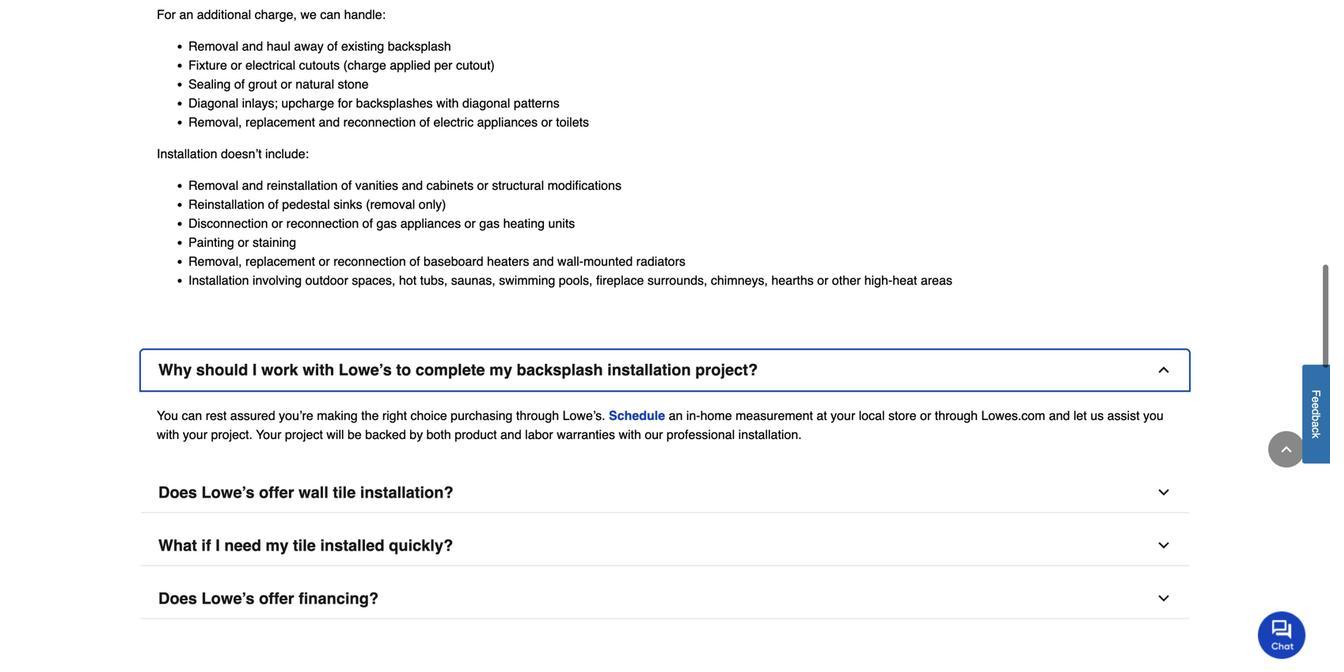 Task type: locate. For each thing, give the bounding box(es) containing it.
removal up the fixture
[[188, 39, 238, 54]]

1 chevron down image from the top
[[1156, 485, 1172, 501]]

my right need
[[266, 537, 289, 555]]

replacement
[[245, 115, 315, 130], [245, 254, 315, 269]]

reconnection up spaces,
[[334, 254, 406, 269]]

reconnection down the pedestal
[[286, 216, 359, 231]]

3 chevron down image from the top
[[1156, 591, 1172, 607]]

1 vertical spatial does
[[158, 590, 197, 608]]

and down for
[[319, 115, 340, 130]]

1 horizontal spatial backsplash
[[517, 361, 603, 379]]

an
[[179, 7, 193, 22], [669, 409, 683, 423]]

1 horizontal spatial tile
[[333, 484, 356, 502]]

pedestal
[[282, 197, 330, 212]]

and left haul on the left of the page
[[242, 39, 263, 54]]

rest
[[206, 409, 227, 423]]

spaces,
[[352, 273, 396, 288]]

0 vertical spatial lowe's
[[339, 361, 392, 379]]

1 horizontal spatial gas
[[479, 216, 500, 231]]

and up 'swimming' at top left
[[533, 254, 554, 269]]

0 vertical spatial removal
[[188, 39, 238, 54]]

replacement inside removal and reinstallation of vanities and cabinets or structural modifications reinstallation of pedestal sinks (removal only) disconnection or reconnection of gas appliances or gas heating units painting or staining removal, replacement or reconnection of baseboard heaters and wall-mounted radiators installation involving outdoor spaces, hot tubs, saunas, swimming pools, fireplace surrounds, chimneys, hearths or other high-heat areas
[[245, 254, 315, 269]]

d
[[1310, 409, 1323, 416]]

natural
[[296, 77, 334, 92]]

removal for removal and haul away of existing backsplash fixture or electrical cutouts (charge applied per cutout) sealing of grout or natural stone diagonal inlays; upcharge for backsplashes with diagonal patterns removal, replacement and reconnection of electric appliances or toilets
[[188, 39, 238, 54]]

chevron up image
[[1156, 362, 1172, 378], [1279, 442, 1295, 458]]

replacement inside 'removal and haul away of existing backsplash fixture or electrical cutouts (charge applied per cutout) sealing of grout or natural stone diagonal inlays; upcharge for backsplashes with diagonal patterns removal, replacement and reconnection of electric appliances or toilets'
[[245, 115, 315, 130]]

lowe's down need
[[202, 590, 255, 608]]

charge,
[[255, 7, 297, 22]]

f e e d b a c k
[[1310, 390, 1323, 439]]

1 offer from the top
[[259, 484, 294, 502]]

1 horizontal spatial can
[[320, 7, 341, 22]]

1 horizontal spatial your
[[831, 409, 855, 423]]

e up b
[[1310, 403, 1323, 409]]

removal up 'reinstallation'
[[188, 178, 238, 193]]

offer for financing?
[[259, 590, 294, 608]]

handle:
[[344, 7, 386, 22]]

product
[[455, 428, 497, 442]]

offer down the what if i need my tile installed quickly?
[[259, 590, 294, 608]]

c
[[1310, 428, 1323, 433]]

0 vertical spatial appliances
[[477, 115, 538, 130]]

1 removal from the top
[[188, 39, 238, 54]]

hot
[[399, 273, 417, 288]]

disconnection
[[188, 216, 268, 231]]

offer left "wall"
[[259, 484, 294, 502]]

will
[[327, 428, 344, 442]]

1 vertical spatial removal
[[188, 178, 238, 193]]

removal for removal and reinstallation of vanities and cabinets or structural modifications reinstallation of pedestal sinks (removal only) disconnection or reconnection of gas appliances or gas heating units painting or staining removal, replacement or reconnection of baseboard heaters and wall-mounted radiators installation involving outdoor spaces, hot tubs, saunas, swimming pools, fireplace surrounds, chimneys, hearths or other high-heat areas
[[188, 178, 238, 193]]

i inside button
[[253, 361, 257, 379]]

wall-
[[558, 254, 584, 269]]

existing
[[341, 39, 384, 54]]

offer for wall
[[259, 484, 294, 502]]

both
[[427, 428, 451, 442]]

1 vertical spatial chevron up image
[[1279, 442, 1295, 458]]

installation left doesn't
[[157, 147, 217, 161]]

0 vertical spatial chevron up image
[[1156, 362, 1172, 378]]

installation?
[[360, 484, 453, 502]]

1 horizontal spatial an
[[669, 409, 683, 423]]

0 vertical spatial reconnection
[[343, 115, 416, 130]]

f
[[1310, 390, 1323, 397]]

does down the what
[[158, 590, 197, 608]]

does lowe's offer financing?
[[158, 590, 379, 608]]

chevron down image inside what if i need my tile installed quickly? button
[[1156, 538, 1172, 554]]

assist
[[1108, 409, 1140, 423]]

or
[[231, 58, 242, 73], [281, 77, 292, 92], [541, 115, 553, 130], [477, 178, 488, 193], [272, 216, 283, 231], [465, 216, 476, 231], [238, 235, 249, 250], [319, 254, 330, 269], [817, 273, 829, 288], [920, 409, 931, 423]]

backsplash up applied
[[388, 39, 451, 54]]

1 horizontal spatial through
[[935, 409, 978, 423]]

of down sinks
[[362, 216, 373, 231]]

does for does lowe's offer wall tile installation?
[[158, 484, 197, 502]]

areas
[[921, 273, 953, 288]]

1 vertical spatial backsplash
[[517, 361, 603, 379]]

appliances inside removal and reinstallation of vanities and cabinets or structural modifications reinstallation of pedestal sinks (removal only) disconnection or reconnection of gas appliances or gas heating units painting or staining removal, replacement or reconnection of baseboard heaters and wall-mounted radiators installation involving outdoor spaces, hot tubs, saunas, swimming pools, fireplace surrounds, chimneys, hearths or other high-heat areas
[[400, 216, 461, 231]]

removal inside 'removal and haul away of existing backsplash fixture or electrical cutouts (charge applied per cutout) sealing of grout or natural stone diagonal inlays; upcharge for backsplashes with diagonal patterns removal, replacement and reconnection of electric appliances or toilets'
[[188, 39, 238, 54]]

2 through from the left
[[935, 409, 978, 423]]

outdoor
[[305, 273, 348, 288]]

removal, for removal and haul away of existing backsplash fixture or electrical cutouts (charge applied per cutout) sealing of grout or natural stone diagonal inlays; upcharge for backsplashes with diagonal patterns removal, replacement and reconnection of electric appliances or toilets
[[188, 115, 242, 130]]

removal
[[188, 39, 238, 54], [188, 178, 238, 193]]

removal and haul away of existing backsplash fixture or electrical cutouts (charge applied per cutout) sealing of grout or natural stone diagonal inlays; upcharge for backsplashes with diagonal patterns removal, replacement and reconnection of electric appliances or toilets
[[188, 39, 589, 130]]

0 vertical spatial my
[[490, 361, 512, 379]]

gas down (removal at the left top
[[377, 216, 397, 231]]

lowe's.
[[563, 409, 605, 423]]

gas left heating
[[479, 216, 500, 231]]

patterns
[[514, 96, 560, 111]]

0 vertical spatial offer
[[259, 484, 294, 502]]

can right we
[[320, 7, 341, 22]]

(charge
[[343, 58, 386, 73]]

1 horizontal spatial chevron up image
[[1279, 442, 1295, 458]]

0 horizontal spatial i
[[216, 537, 220, 555]]

your right at
[[831, 409, 855, 423]]

i inside button
[[216, 537, 220, 555]]

0 horizontal spatial appliances
[[400, 216, 461, 231]]

reconnection inside 'removal and haul away of existing backsplash fixture or electrical cutouts (charge applied per cutout) sealing of grout or natural stone diagonal inlays; upcharge for backsplashes with diagonal patterns removal, replacement and reconnection of electric appliances or toilets'
[[343, 115, 416, 130]]

e up d
[[1310, 397, 1323, 403]]

my up purchasing
[[490, 361, 512, 379]]

1 horizontal spatial i
[[253, 361, 257, 379]]

i for should
[[253, 361, 257, 379]]

2 offer from the top
[[259, 590, 294, 608]]

1 removal, from the top
[[188, 115, 242, 130]]

or right store
[[920, 409, 931, 423]]

0 vertical spatial chevron down image
[[1156, 485, 1172, 501]]

cutout)
[[456, 58, 495, 73]]

1 vertical spatial tile
[[293, 537, 316, 555]]

2 removal from the top
[[188, 178, 238, 193]]

removal inside removal and reinstallation of vanities and cabinets or structural modifications reinstallation of pedestal sinks (removal only) disconnection or reconnection of gas appliances or gas heating units painting or staining removal, replacement or reconnection of baseboard heaters and wall-mounted radiators installation involving outdoor spaces, hot tubs, saunas, swimming pools, fireplace surrounds, chimneys, hearths or other high-heat areas
[[188, 178, 238, 193]]

backsplash up lowe's.
[[517, 361, 603, 379]]

need
[[224, 537, 261, 555]]

0 vertical spatial your
[[831, 409, 855, 423]]

lowe's left to
[[339, 361, 392, 379]]

reinstallation
[[267, 178, 338, 193]]

with up electric
[[436, 96, 459, 111]]

1 does from the top
[[158, 484, 197, 502]]

2 replacement from the top
[[245, 254, 315, 269]]

tile right "wall"
[[333, 484, 356, 502]]

project?
[[695, 361, 758, 379]]

(removal
[[366, 197, 415, 212]]

with right work
[[303, 361, 334, 379]]

0 horizontal spatial backsplash
[[388, 39, 451, 54]]

0 horizontal spatial tile
[[293, 537, 316, 555]]

1 vertical spatial offer
[[259, 590, 294, 608]]

appliances
[[477, 115, 538, 130], [400, 216, 461, 231]]

reconnection
[[343, 115, 416, 130], [286, 216, 359, 231], [334, 254, 406, 269]]

an right for
[[179, 7, 193, 22]]

i
[[253, 361, 257, 379], [216, 537, 220, 555]]

0 horizontal spatial gas
[[377, 216, 397, 231]]

1 vertical spatial your
[[183, 428, 207, 442]]

appliances down diagonal
[[477, 115, 538, 130]]

applied
[[390, 58, 431, 73]]

0 vertical spatial installation
[[157, 147, 217, 161]]

local
[[859, 409, 885, 423]]

through right store
[[935, 409, 978, 423]]

tile inside what if i need my tile installed quickly? button
[[293, 537, 316, 555]]

i left work
[[253, 361, 257, 379]]

0 horizontal spatial can
[[182, 409, 202, 423]]

schedule
[[609, 409, 665, 423]]

2 vertical spatial lowe's
[[202, 590, 255, 608]]

backsplash
[[388, 39, 451, 54], [517, 361, 603, 379]]

or up staining
[[272, 216, 283, 231]]

appliances down only)
[[400, 216, 461, 231]]

can left rest
[[182, 409, 202, 423]]

replacement up involving at the left top
[[245, 254, 315, 269]]

b
[[1310, 416, 1323, 422]]

does up the what
[[158, 484, 197, 502]]

1 vertical spatial installation
[[188, 273, 249, 288]]

high-
[[865, 273, 893, 288]]

2 vertical spatial chevron down image
[[1156, 591, 1172, 607]]

chevron down image inside does lowe's offer wall tile installation? button
[[1156, 485, 1172, 501]]

schedule link
[[609, 409, 665, 423]]

e
[[1310, 397, 1323, 403], [1310, 403, 1323, 409]]

2 does from the top
[[158, 590, 197, 608]]

0 vertical spatial an
[[179, 7, 193, 22]]

0 vertical spatial tile
[[333, 484, 356, 502]]

0 vertical spatial i
[[253, 361, 257, 379]]

removal, inside 'removal and haul away of existing backsplash fixture or electrical cutouts (charge applied per cutout) sealing of grout or natural stone diagonal inlays; upcharge for backsplashes with diagonal patterns removal, replacement and reconnection of electric appliances or toilets'
[[188, 115, 242, 130]]

and left labor
[[500, 428, 522, 442]]

replacement down inlays;
[[245, 115, 315, 130]]

can
[[320, 7, 341, 22], [182, 409, 202, 423]]

or down disconnection
[[238, 235, 249, 250]]

i right if
[[216, 537, 220, 555]]

2 removal, from the top
[[188, 254, 242, 269]]

sinks
[[334, 197, 362, 212]]

1 horizontal spatial my
[[490, 361, 512, 379]]

removal, inside removal and reinstallation of vanities and cabinets or structural modifications reinstallation of pedestal sinks (removal only) disconnection or reconnection of gas appliances or gas heating units painting or staining removal, replacement or reconnection of baseboard heaters and wall-mounted radiators installation involving outdoor spaces, hot tubs, saunas, swimming pools, fireplace surrounds, chimneys, hearths or other high-heat areas
[[188, 254, 242, 269]]

1 vertical spatial lowe's
[[202, 484, 255, 502]]

removal, down painting
[[188, 254, 242, 269]]

2 vertical spatial reconnection
[[334, 254, 406, 269]]

0 vertical spatial backsplash
[[388, 39, 451, 54]]

heating
[[503, 216, 545, 231]]

0 horizontal spatial my
[[266, 537, 289, 555]]

tile left installed
[[293, 537, 316, 555]]

chevron down image for tile
[[1156, 538, 1172, 554]]

why should i work with lowe's to complete my backsplash installation project? button
[[141, 351, 1189, 391]]

of up cutouts
[[327, 39, 338, 54]]

installation
[[607, 361, 691, 379]]

removal, down diagonal
[[188, 115, 242, 130]]

we
[[300, 7, 317, 22]]

1 vertical spatial removal,
[[188, 254, 242, 269]]

gas
[[377, 216, 397, 231], [479, 216, 500, 231]]

offer
[[259, 484, 294, 502], [259, 590, 294, 608]]

1 vertical spatial i
[[216, 537, 220, 555]]

your down rest
[[183, 428, 207, 442]]

replacement for grout
[[245, 115, 315, 130]]

project.
[[211, 428, 253, 442]]

0 vertical spatial does
[[158, 484, 197, 502]]

installed
[[320, 537, 385, 555]]

lowe's up need
[[202, 484, 255, 502]]

radiators
[[636, 254, 686, 269]]

installation down painting
[[188, 273, 249, 288]]

tubs,
[[420, 273, 448, 288]]

to
[[396, 361, 411, 379]]

1 horizontal spatial appliances
[[477, 115, 538, 130]]

your
[[831, 409, 855, 423], [183, 428, 207, 442]]

chevron down image
[[1156, 485, 1172, 501], [1156, 538, 1172, 554], [1156, 591, 1172, 607]]

0 horizontal spatial chevron up image
[[1156, 362, 1172, 378]]

1 e from the top
[[1310, 397, 1323, 403]]

0 vertical spatial removal,
[[188, 115, 242, 130]]

or right cabinets
[[477, 178, 488, 193]]

1 replacement from the top
[[245, 115, 315, 130]]

fixture
[[188, 58, 227, 73]]

reconnection down backsplashes
[[343, 115, 416, 130]]

haul
[[267, 39, 291, 54]]

upcharge
[[281, 96, 334, 111]]

1 vertical spatial replacement
[[245, 254, 315, 269]]

installation
[[157, 147, 217, 161], [188, 273, 249, 288]]

lowe's
[[339, 361, 392, 379], [202, 484, 255, 502], [202, 590, 255, 608]]

1 vertical spatial chevron down image
[[1156, 538, 1172, 554]]

scroll to top element
[[1269, 432, 1305, 468]]

0 vertical spatial replacement
[[245, 115, 315, 130]]

an left 'in-'
[[669, 409, 683, 423]]

through up labor
[[516, 409, 559, 423]]

surrounds,
[[648, 273, 708, 288]]

1 vertical spatial an
[[669, 409, 683, 423]]

1 vertical spatial my
[[266, 537, 289, 555]]

2 gas from the left
[[479, 216, 500, 231]]

0 horizontal spatial your
[[183, 428, 207, 442]]

swimming
[[499, 273, 555, 288]]

if
[[201, 537, 211, 555]]

per
[[434, 58, 453, 73]]

tile inside does lowe's offer wall tile installation? button
[[333, 484, 356, 502]]

tile
[[333, 484, 356, 502], [293, 537, 316, 555]]

1 vertical spatial appliances
[[400, 216, 461, 231]]

0 horizontal spatial through
[[516, 409, 559, 423]]

1 vertical spatial reconnection
[[286, 216, 359, 231]]

2 chevron down image from the top
[[1156, 538, 1172, 554]]



Task type: vqa. For each thing, say whether or not it's contained in the screenshot.
4th 'TILE' from the right
no



Task type: describe. For each thing, give the bounding box(es) containing it.
of left electric
[[419, 115, 430, 130]]

and left let at the right bottom of the page
[[1049, 409, 1070, 423]]

reconnection for and
[[343, 115, 416, 130]]

why should i work with lowe's to complete my backsplash installation project?
[[158, 361, 758, 379]]

labor
[[525, 428, 553, 442]]

additional
[[197, 7, 251, 22]]

through inside an in-home measurement at your local store or through lowes.com and let us assist you with your project. your project will be backed by both product and labor warranties with our professional installation.
[[935, 409, 978, 423]]

does lowe's offer wall tile installation?
[[158, 484, 453, 502]]

i for if
[[216, 537, 220, 555]]

what
[[158, 537, 197, 555]]

of up sinks
[[341, 178, 352, 193]]

heaters
[[487, 254, 529, 269]]

reconnection for or
[[334, 254, 406, 269]]

or up 'outdoor'
[[319, 254, 330, 269]]

work
[[261, 361, 298, 379]]

store
[[889, 409, 917, 423]]

away
[[294, 39, 324, 54]]

or right grout
[[281, 77, 292, 92]]

chat invite button image
[[1258, 611, 1307, 660]]

with down schedule
[[619, 428, 641, 442]]

or up baseboard
[[465, 216, 476, 231]]

doesn't
[[221, 147, 262, 161]]

professional
[[667, 428, 735, 442]]

for
[[338, 96, 353, 111]]

sealing
[[188, 77, 231, 92]]

does lowe's offer wall tile installation? button
[[141, 473, 1189, 514]]

reinstallation
[[188, 197, 265, 212]]

removal, for removal and reinstallation of vanities and cabinets or structural modifications reinstallation of pedestal sinks (removal only) disconnection or reconnection of gas appliances or gas heating units painting or staining removal, replacement or reconnection of baseboard heaters and wall-mounted radiators installation involving outdoor spaces, hot tubs, saunas, swimming pools, fireplace surrounds, chimneys, hearths or other high-heat areas
[[188, 254, 242, 269]]

heat
[[893, 273, 917, 288]]

by
[[410, 428, 423, 442]]

with inside button
[[303, 361, 334, 379]]

or left 'other'
[[817, 273, 829, 288]]

what if i need my tile installed quickly? button
[[141, 526, 1189, 567]]

pools,
[[559, 273, 593, 288]]

should
[[196, 361, 248, 379]]

or down patterns
[[541, 115, 553, 130]]

installation inside removal and reinstallation of vanities and cabinets or structural modifications reinstallation of pedestal sinks (removal only) disconnection or reconnection of gas appliances or gas heating units painting or staining removal, replacement or reconnection of baseboard heaters and wall-mounted radiators installation involving outdoor spaces, hot tubs, saunas, swimming pools, fireplace surrounds, chimneys, hearths or other high-heat areas
[[188, 273, 249, 288]]

you
[[157, 409, 178, 423]]

you
[[1143, 409, 1164, 423]]

replacement for or
[[245, 254, 315, 269]]

choice
[[411, 409, 447, 423]]

of up hot
[[410, 254, 420, 269]]

modifications
[[548, 178, 622, 193]]

home
[[701, 409, 732, 423]]

painting
[[188, 235, 234, 250]]

stone
[[338, 77, 369, 92]]

the
[[361, 409, 379, 423]]

with inside 'removal and haul away of existing backsplash fixture or electrical cutouts (charge applied per cutout) sealing of grout or natural stone diagonal inlays; upcharge for backsplashes with diagonal patterns removal, replacement and reconnection of electric appliances or toilets'
[[436, 96, 459, 111]]

chevron down image for installation?
[[1156, 485, 1172, 501]]

only)
[[419, 197, 446, 212]]

us
[[1091, 409, 1104, 423]]

right
[[382, 409, 407, 423]]

k
[[1310, 433, 1323, 439]]

or right the fixture
[[231, 58, 242, 73]]

you can rest assured you're making the right choice purchasing through lowe's. schedule
[[157, 409, 665, 423]]

lowe's for wall
[[202, 484, 255, 502]]

complete
[[416, 361, 485, 379]]

an inside an in-home measurement at your local store or through lowes.com and let us assist you with your project. your project will be backed by both product and labor warranties with our professional installation.
[[669, 409, 683, 423]]

why
[[158, 361, 192, 379]]

lowe's for financing?
[[202, 590, 255, 608]]

financing?
[[299, 590, 379, 608]]

does for does lowe's offer financing?
[[158, 590, 197, 608]]

does lowe's offer financing? button
[[141, 579, 1189, 620]]

1 vertical spatial can
[[182, 409, 202, 423]]

1 through from the left
[[516, 409, 559, 423]]

with down you
[[157, 428, 179, 442]]

be
[[348, 428, 362, 442]]

other
[[832, 273, 861, 288]]

wall
[[299, 484, 329, 502]]

backsplashes
[[356, 96, 433, 111]]

backed
[[365, 428, 406, 442]]

cabinets
[[427, 178, 474, 193]]

for
[[157, 7, 176, 22]]

chevron up image inside why should i work with lowe's to complete my backsplash installation project? button
[[1156, 362, 1172, 378]]

diagonal
[[462, 96, 510, 111]]

our
[[645, 428, 663, 442]]

my inside button
[[490, 361, 512, 379]]

of left the pedestal
[[268, 197, 279, 212]]

electrical
[[245, 58, 295, 73]]

inlays;
[[242, 96, 278, 111]]

and up only)
[[402, 178, 423, 193]]

1 gas from the left
[[377, 216, 397, 231]]

quickly?
[[389, 537, 453, 555]]

or inside an in-home measurement at your local store or through lowes.com and let us assist you with your project. your project will be backed by both product and labor warranties with our professional installation.
[[920, 409, 931, 423]]

0 horizontal spatial an
[[179, 7, 193, 22]]

purchasing
[[451, 409, 513, 423]]

0 vertical spatial can
[[320, 7, 341, 22]]

mounted
[[584, 254, 633, 269]]

2 e from the top
[[1310, 403, 1323, 409]]

chevron down image inside 'does lowe's offer financing?' button
[[1156, 591, 1172, 607]]

hearths
[[772, 273, 814, 288]]

appliances inside 'removal and haul away of existing backsplash fixture or electrical cutouts (charge applied per cutout) sealing of grout or natural stone diagonal inlays; upcharge for backsplashes with diagonal patterns removal, replacement and reconnection of electric appliances or toilets'
[[477, 115, 538, 130]]

backsplash inside 'removal and haul away of existing backsplash fixture or electrical cutouts (charge applied per cutout) sealing of grout or natural stone diagonal inlays; upcharge for backsplashes with diagonal patterns removal, replacement and reconnection of electric appliances or toilets'
[[388, 39, 451, 54]]

for an additional charge, we can handle:
[[157, 7, 386, 22]]

chevron up image inside scroll to top element
[[1279, 442, 1295, 458]]

and up 'reinstallation'
[[242, 178, 263, 193]]

installation doesn't include:
[[157, 147, 309, 161]]

units
[[548, 216, 575, 231]]

baseboard
[[424, 254, 484, 269]]

your
[[256, 428, 281, 442]]

measurement
[[736, 409, 813, 423]]

warranties
[[557, 428, 615, 442]]

chimneys,
[[711, 273, 768, 288]]

my inside button
[[266, 537, 289, 555]]

grout
[[248, 77, 277, 92]]

staining
[[253, 235, 296, 250]]

you're
[[279, 409, 313, 423]]

of left grout
[[234, 77, 245, 92]]

removal and reinstallation of vanities and cabinets or structural modifications reinstallation of pedestal sinks (removal only) disconnection or reconnection of gas appliances or gas heating units painting or staining removal, replacement or reconnection of baseboard heaters and wall-mounted radiators installation involving outdoor spaces, hot tubs, saunas, swimming pools, fireplace surrounds, chimneys, hearths or other high-heat areas
[[188, 178, 953, 288]]

project
[[285, 428, 323, 442]]

diagonal
[[188, 96, 238, 111]]

backsplash inside button
[[517, 361, 603, 379]]

installation.
[[739, 428, 802, 442]]

electric
[[434, 115, 474, 130]]

what if i need my tile installed quickly?
[[158, 537, 453, 555]]



